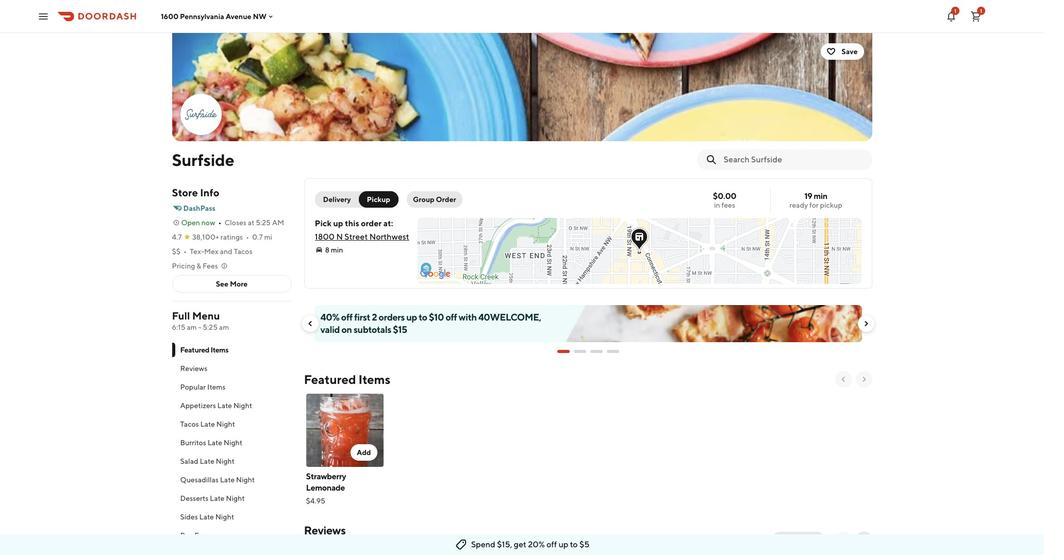Task type: describe. For each thing, give the bounding box(es) containing it.
pricing & fees button
[[172, 261, 228, 271]]

pricing
[[172, 262, 195, 270]]

8
[[325, 246, 330, 254]]

tacos late night
[[180, 420, 235, 429]]

1 for 1 items, open order cart icon on the top
[[981, 7, 983, 14]]

popular
[[180, 383, 206, 392]]

1 horizontal spatial featured items
[[304, 373, 391, 387]]

mi
[[264, 233, 272, 241]]

more
[[230, 280, 248, 288]]

1 button
[[966, 6, 987, 27]]

1 horizontal spatial off
[[446, 312, 457, 323]]

40%
[[321, 312, 340, 323]]

group order
[[413, 196, 456, 204]]

to for $10
[[419, 312, 428, 323]]

group order button
[[407, 191, 463, 208]]

appetizers late night
[[180, 402, 252, 410]]

avenue
[[226, 12, 252, 20]]

powered by google image
[[420, 269, 451, 280]]

$15,
[[497, 540, 513, 550]]

$$
[[172, 248, 181, 256]]

1 vertical spatial reviews
[[304, 524, 346, 538]]

desserts late night
[[180, 495, 245, 503]]

ready
[[790, 201, 809, 209]]

up for 40%
[[407, 312, 417, 323]]

delivery
[[323, 196, 351, 204]]

0 vertical spatial •
[[219, 219, 222, 227]]

quesadillas
[[180, 476, 219, 484]]

min for 19
[[814, 191, 828, 201]]

nw
[[253, 12, 267, 20]]

fee
[[195, 532, 207, 540]]

store
[[172, 187, 198, 199]]

1600
[[161, 12, 179, 20]]

fees
[[722, 201, 736, 209]]

mex
[[204, 248, 219, 256]]

tex-
[[190, 248, 204, 256]]

spend
[[471, 540, 496, 550]]

at:
[[384, 219, 393, 229]]

burritos late night button
[[172, 434, 292, 452]]

spend $15, get 20% off up to $5
[[471, 540, 590, 550]]

bag fee
[[180, 532, 207, 540]]

quesadillas late night button
[[172, 471, 292, 490]]

pricing & fees
[[172, 262, 218, 270]]

ratings
[[221, 233, 243, 241]]

20%
[[528, 540, 545, 550]]

group
[[413, 196, 435, 204]]

subtotals
[[354, 325, 392, 335]]

pick up this order at: 1800 n street northwest
[[315, 219, 409, 242]]

bag
[[180, 532, 193, 540]]

featured items heading
[[304, 371, 391, 388]]

night for salad late night
[[216, 458, 235, 466]]

2 horizontal spatial off
[[547, 540, 557, 550]]

0 horizontal spatial featured items
[[180, 346, 229, 354]]

burritos
[[180, 439, 206, 447]]

notification bell image
[[946, 10, 958, 22]]

appetizers late night button
[[172, 397, 292, 415]]

open
[[181, 219, 200, 227]]

8 min
[[325, 246, 343, 254]]

$10
[[429, 312, 444, 323]]

fees
[[203, 262, 218, 270]]

info
[[200, 187, 220, 199]]

map region
[[321, 103, 982, 367]]

19 min ready for pickup
[[790, 191, 843, 209]]

strawberry lemonade $4.95
[[306, 472, 346, 506]]

open menu image
[[37, 10, 50, 22]]

1800
[[315, 232, 335, 242]]

now
[[202, 219, 215, 227]]

quesadillas late night
[[180, 476, 255, 484]]

late for quesadillas
[[220, 476, 235, 484]]

save
[[842, 47, 858, 56]]

first
[[354, 312, 370, 323]]

northwest
[[370, 232, 409, 242]]

night for appetizers late night
[[234, 402, 252, 410]]

popular items button
[[172, 378, 292, 397]]

dashpass
[[183, 204, 216, 213]]

$15
[[393, 325, 407, 335]]

2 am from the left
[[219, 323, 229, 332]]

night for tacos late night
[[216, 420, 235, 429]]

late for appetizers
[[217, 402, 232, 410]]

closes
[[225, 219, 247, 227]]

late for burritos
[[208, 439, 222, 447]]

appetizers
[[180, 402, 216, 410]]

pick
[[315, 219, 332, 229]]

1 items, open order cart image
[[970, 10, 983, 22]]

1 horizontal spatial tacos
[[234, 248, 253, 256]]

$5
[[580, 540, 590, 550]]

strawberry lemonade image
[[306, 394, 384, 467]]

order
[[361, 219, 382, 229]]

up for spend
[[559, 540, 569, 550]]

salad late night
[[180, 458, 235, 466]]

in
[[715, 201, 721, 209]]

select promotional banner element
[[557, 343, 619, 361]]

0 vertical spatial featured
[[180, 346, 209, 354]]

Pickup radio
[[359, 191, 399, 208]]

40% off first 2 orders up to $10 off with 40welcome, valid on subtotals $15
[[321, 312, 542, 335]]

street
[[345, 232, 368, 242]]

&
[[197, 262, 201, 270]]

$0.00
[[713, 191, 737, 201]]



Task type: locate. For each thing, give the bounding box(es) containing it.
next button of carousel image
[[862, 320, 871, 328]]

Item Search search field
[[724, 154, 864, 166]]

1 horizontal spatial am
[[219, 323, 229, 332]]

$0.00 in fees
[[713, 191, 737, 209]]

0 horizontal spatial up
[[333, 219, 343, 229]]

2
[[372, 312, 377, 323]]

menu
[[192, 310, 220, 322]]

0 vertical spatial 5:25
[[256, 219, 271, 227]]

0 horizontal spatial 5:25
[[203, 323, 218, 332]]

am
[[187, 323, 197, 332], [219, 323, 229, 332]]

late down popular items button
[[217, 402, 232, 410]]

1 horizontal spatial •
[[219, 219, 222, 227]]

to left $5
[[570, 540, 578, 550]]

night inside quesadillas late night button
[[236, 476, 255, 484]]

38,100+ ratings •
[[192, 233, 249, 241]]

2 vertical spatial up
[[559, 540, 569, 550]]

night inside burritos late night button
[[224, 439, 243, 447]]

0 horizontal spatial reviews
[[180, 365, 208, 373]]

night for sides late night
[[215, 513, 234, 522]]

am left -
[[187, 323, 197, 332]]

night inside appetizers late night button
[[234, 402, 252, 410]]

min inside 19 min ready for pickup
[[814, 191, 828, 201]]

2 1 from the left
[[981, 7, 983, 14]]

min for 8
[[331, 246, 343, 254]]

1 horizontal spatial reviews
[[304, 524, 346, 538]]

• left 0.7
[[246, 233, 249, 241]]

to for $5
[[570, 540, 578, 550]]

items up appetizers late night on the left bottom of page
[[207, 383, 226, 392]]

open now
[[181, 219, 215, 227]]

see more button
[[173, 276, 291, 293]]

late right sides
[[199, 513, 214, 522]]

min
[[814, 191, 828, 201], [331, 246, 343, 254]]

off
[[341, 312, 353, 323], [446, 312, 457, 323], [547, 540, 557, 550]]

1 vertical spatial min
[[331, 246, 343, 254]]

see more
[[216, 280, 248, 288]]

1 inside button
[[981, 7, 983, 14]]

to inside 40% off first 2 orders up to $10 off with 40welcome, valid on subtotals $15
[[419, 312, 428, 323]]

late right salad
[[200, 458, 215, 466]]

full menu 6:15 am - 5:25 am
[[172, 310, 229, 332]]

1 vertical spatial tacos
[[180, 420, 199, 429]]

reviews inside reviews button
[[180, 365, 208, 373]]

strawberry
[[306, 472, 346, 482]]

0 horizontal spatial featured
[[180, 346, 209, 354]]

1 vertical spatial featured items
[[304, 373, 391, 387]]

lemonade
[[306, 483, 345, 493]]

$$ • tex-mex and tacos
[[172, 248, 253, 256]]

with
[[459, 312, 477, 323]]

up inside the "pick up this order at: 1800 n street northwest"
[[333, 219, 343, 229]]

burritos late night
[[180, 439, 243, 447]]

order methods option group
[[315, 191, 399, 208]]

0 horizontal spatial tacos
[[180, 420, 199, 429]]

next button of carousel image
[[860, 376, 869, 384]]

1 vertical spatial featured
[[304, 373, 356, 387]]

tacos up burritos at the bottom of page
[[180, 420, 199, 429]]

late down salad late night button
[[220, 476, 235, 484]]

up up the $15
[[407, 312, 417, 323]]

late for desserts
[[210, 495, 225, 503]]

• right $$
[[184, 248, 187, 256]]

4.7
[[172, 233, 182, 241]]

desserts late night button
[[172, 490, 292, 508]]

2 vertical spatial •
[[184, 248, 187, 256]]

1
[[955, 7, 957, 14], [981, 7, 983, 14]]

pennsylvania
[[180, 12, 224, 20]]

night inside salad late night button
[[216, 458, 235, 466]]

reviews up popular on the left bottom
[[180, 365, 208, 373]]

0 horizontal spatial to
[[419, 312, 428, 323]]

reviews down $4.95
[[304, 524, 346, 538]]

0 vertical spatial up
[[333, 219, 343, 229]]

featured down valid
[[304, 373, 356, 387]]

pickup
[[367, 196, 391, 204]]

night inside 'tacos late night' button
[[216, 420, 235, 429]]

night up bag fee "button"
[[215, 513, 234, 522]]

full
[[172, 310, 190, 322]]

late for tacos
[[200, 420, 215, 429]]

0 vertical spatial min
[[814, 191, 828, 201]]

0 horizontal spatial •
[[184, 248, 187, 256]]

5:25 right -
[[203, 323, 218, 332]]

get
[[514, 540, 527, 550]]

sides late night button
[[172, 508, 292, 527]]

5:25 inside full menu 6:15 am - 5:25 am
[[203, 323, 218, 332]]

• right now
[[219, 219, 222, 227]]

featured inside heading
[[304, 373, 356, 387]]

19
[[805, 191, 813, 201]]

night for desserts late night
[[226, 495, 245, 503]]

night inside desserts late night button
[[226, 495, 245, 503]]

2 horizontal spatial up
[[559, 540, 569, 550]]

items down subtotals
[[359, 373, 391, 387]]

tacos inside button
[[180, 420, 199, 429]]

pickup
[[821, 201, 843, 209]]

0 vertical spatial to
[[419, 312, 428, 323]]

featured items down on
[[304, 373, 391, 387]]

1 horizontal spatial up
[[407, 312, 417, 323]]

sides
[[180, 513, 198, 522]]

38,100+
[[192, 233, 219, 241]]

Delivery radio
[[315, 191, 366, 208]]

1600 pennsylvania avenue nw
[[161, 12, 267, 20]]

1 left 1 items, open order cart icon on the top
[[955, 7, 957, 14]]

late up the burritos late night
[[200, 420, 215, 429]]

previous button of carousel image
[[840, 376, 848, 384]]

up up n
[[333, 219, 343, 229]]

min right 19 on the top of page
[[814, 191, 828, 201]]

desserts
[[180, 495, 209, 503]]

1 vertical spatial •
[[246, 233, 249, 241]]

-
[[198, 323, 201, 332]]

at
[[248, 219, 255, 227]]

night down burritos late night button
[[216, 458, 235, 466]]

night
[[234, 402, 252, 410], [216, 420, 235, 429], [224, 439, 243, 447], [216, 458, 235, 466], [236, 476, 255, 484], [226, 495, 245, 503], [215, 513, 234, 522]]

reviews
[[180, 365, 208, 373], [304, 524, 346, 538]]

40welcome,
[[479, 312, 542, 323]]

salad late night button
[[172, 452, 292, 471]]

0 horizontal spatial 1
[[955, 7, 957, 14]]

5:25 right at at the left of the page
[[256, 219, 271, 227]]

this
[[345, 219, 359, 229]]

night for quesadillas late night
[[236, 476, 255, 484]]

0 vertical spatial reviews
[[180, 365, 208, 373]]

late down quesadillas late night
[[210, 495, 225, 503]]

off right 20%
[[547, 540, 557, 550]]

night up 'tacos late night' button
[[234, 402, 252, 410]]

store info
[[172, 187, 220, 199]]

tacos late night button
[[172, 415, 292, 434]]

1 horizontal spatial min
[[814, 191, 828, 201]]

salad
[[180, 458, 198, 466]]

add
[[357, 449, 371, 457]]

night inside sides late night button
[[215, 513, 234, 522]]

5:25
[[256, 219, 271, 227], [203, 323, 218, 332]]

on
[[342, 325, 352, 335]]

to
[[419, 312, 428, 323], [570, 540, 578, 550]]

1 vertical spatial to
[[570, 540, 578, 550]]

night for burritos late night
[[224, 439, 243, 447]]

late for salad
[[200, 458, 215, 466]]

1 vertical spatial up
[[407, 312, 417, 323]]

0 vertical spatial tacos
[[234, 248, 253, 256]]

n
[[336, 232, 343, 242]]

1 horizontal spatial featured
[[304, 373, 356, 387]]

surfside image
[[172, 33, 873, 141], [181, 95, 221, 134]]

night up burritos late night button
[[216, 420, 235, 429]]

up inside 40% off first 2 orders up to $10 off with 40welcome, valid on subtotals $15
[[407, 312, 417, 323]]

am
[[272, 219, 284, 227]]

1 right the notification bell image
[[981, 7, 983, 14]]

1 horizontal spatial 5:25
[[256, 219, 271, 227]]

• closes at 5:25 am
[[219, 219, 284, 227]]

$4.95
[[306, 497, 325, 506]]

order
[[436, 196, 456, 204]]

featured down -
[[180, 346, 209, 354]]

0 horizontal spatial min
[[331, 246, 343, 254]]

to left $10
[[419, 312, 428, 323]]

items inside button
[[207, 383, 226, 392]]

off right $10
[[446, 312, 457, 323]]

late down tacos late night at left bottom
[[208, 439, 222, 447]]

1 horizontal spatial 1
[[981, 7, 983, 14]]

previous button of carousel image
[[306, 320, 314, 328]]

off up on
[[341, 312, 353, 323]]

1 1 from the left
[[955, 7, 957, 14]]

2 horizontal spatial •
[[246, 233, 249, 241]]

reviews link
[[304, 524, 346, 538]]

min right 8
[[331, 246, 343, 254]]

reviews button
[[172, 360, 292, 378]]

orders
[[379, 312, 405, 323]]

1 vertical spatial 5:25
[[203, 323, 218, 332]]

popular items
[[180, 383, 226, 392]]

up left $5
[[559, 540, 569, 550]]

tacos right and
[[234, 248, 253, 256]]

0 horizontal spatial am
[[187, 323, 197, 332]]

1 am from the left
[[187, 323, 197, 332]]

night up desserts late night button
[[236, 476, 255, 484]]

for
[[810, 201, 819, 209]]

am down 'menu'
[[219, 323, 229, 332]]

0 vertical spatial featured items
[[180, 346, 229, 354]]

add button
[[351, 445, 377, 461]]

see
[[216, 280, 229, 288]]

bag fee button
[[172, 527, 292, 545]]

late
[[217, 402, 232, 410], [200, 420, 215, 429], [208, 439, 222, 447], [200, 458, 215, 466], [220, 476, 235, 484], [210, 495, 225, 503], [199, 513, 214, 522]]

6:15
[[172, 323, 185, 332]]

featured
[[180, 346, 209, 354], [304, 373, 356, 387]]

1 for the notification bell image
[[955, 7, 957, 14]]

surfside
[[172, 150, 234, 170]]

0.7 mi
[[252, 233, 272, 241]]

late for sides
[[199, 513, 214, 522]]

night up salad late night button
[[224, 439, 243, 447]]

1600 pennsylvania avenue nw button
[[161, 12, 275, 20]]

items inside heading
[[359, 373, 391, 387]]

1 horizontal spatial to
[[570, 540, 578, 550]]

items up reviews button
[[211, 346, 229, 354]]

save button
[[822, 43, 864, 60]]

night down quesadillas late night button
[[226, 495, 245, 503]]

0 horizontal spatial off
[[341, 312, 353, 323]]

featured items down -
[[180, 346, 229, 354]]



Task type: vqa. For each thing, say whether or not it's contained in the screenshot.
Featured Items to the bottom
yes



